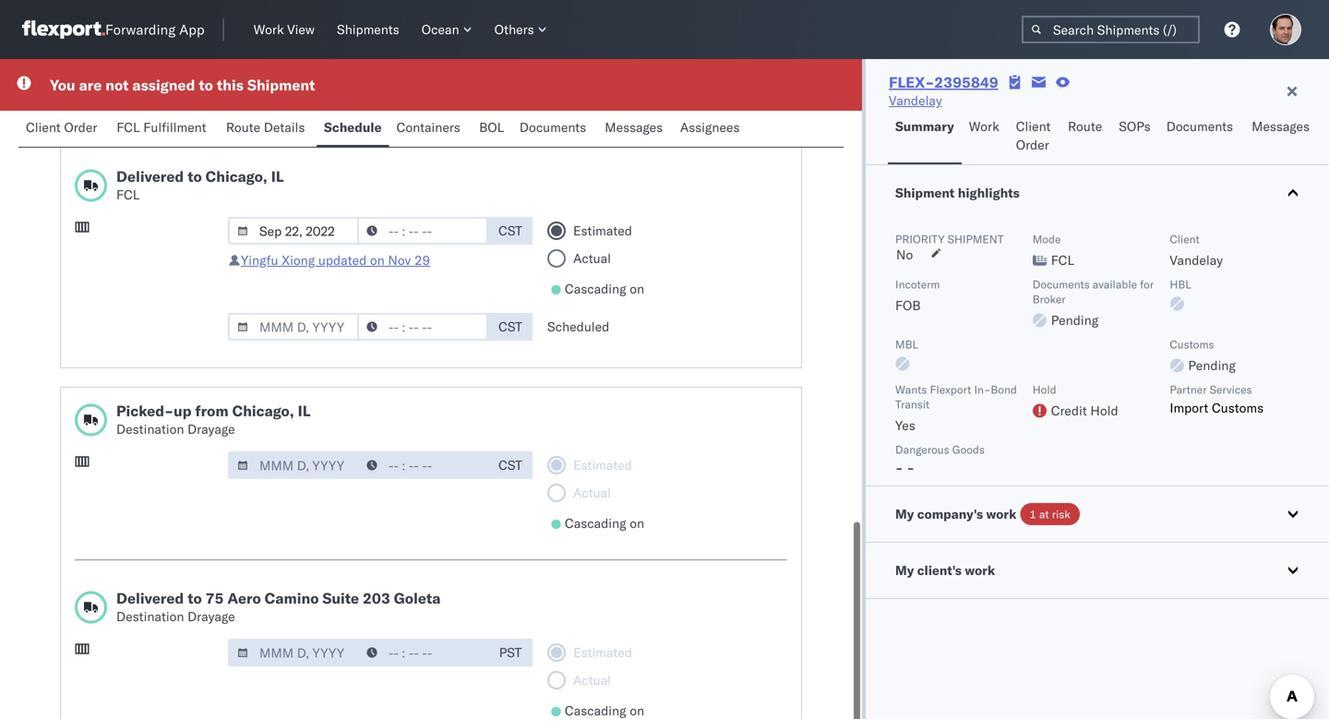 Task type: locate. For each thing, give the bounding box(es) containing it.
chicago, inside picked-up from chicago, il destination drayage
[[232, 402, 294, 420]]

others button
[[487, 18, 555, 42]]

1 vertical spatial scheduled
[[548, 319, 610, 335]]

to down fulfillment
[[188, 167, 202, 186]]

1 horizontal spatial work
[[969, 118, 1000, 134]]

transit
[[896, 398, 930, 411]]

pending down broker
[[1051, 312, 1099, 328]]

2 delivered from the top
[[116, 589, 184, 608]]

flexport
[[930, 383, 972, 397]]

1 vertical spatial destination
[[116, 608, 184, 625]]

drayage inside picked-up from chicago, il destination drayage
[[188, 421, 235, 437]]

client order
[[1016, 118, 1051, 153], [26, 119, 97, 135]]

mmm d, yyyy text field down picked-up from chicago, il destination drayage
[[228, 452, 359, 479]]

documents
[[1167, 118, 1234, 134], [520, 119, 587, 135], [1033, 277, 1090, 291]]

0 horizontal spatial work
[[254, 21, 284, 37]]

route for route
[[1068, 118, 1103, 134]]

to for 75
[[188, 589, 202, 608]]

0 horizontal spatial route
[[226, 119, 260, 135]]

2 vertical spatial cst
[[499, 457, 523, 473]]

my client's work button
[[866, 543, 1330, 598]]

mmm d, yyyy text field up details
[[228, 90, 359, 118]]

summary button
[[888, 110, 962, 164]]

2 cascading from the top
[[565, 515, 627, 531]]

1 vertical spatial order
[[1016, 137, 1050, 153]]

0 vertical spatial to
[[199, 76, 213, 94]]

-
[[896, 460, 904, 476], [907, 460, 915, 476]]

mmm d, yyyy text field down xiong
[[228, 313, 359, 341]]

1 horizontal spatial documents
[[1033, 277, 1090, 291]]

work down 2395849
[[969, 118, 1000, 134]]

0 horizontal spatial hold
[[1033, 383, 1057, 397]]

fcl for fcl fulfillment
[[117, 119, 140, 135]]

2 vertical spatial to
[[188, 589, 202, 608]]

1 vertical spatial pst
[[499, 644, 522, 661]]

shipment up priority
[[896, 185, 955, 201]]

3 -- : -- -- text field from the top
[[357, 639, 488, 667]]

shipment highlights
[[896, 185, 1020, 201]]

0 vertical spatial delivered
[[116, 167, 184, 186]]

documents up broker
[[1033, 277, 1090, 291]]

to inside "delivered to chicago, il fcl"
[[188, 167, 202, 186]]

0 horizontal spatial messages button
[[598, 111, 673, 147]]

fulfillment
[[143, 119, 206, 135]]

2 vertical spatial -- : -- -- text field
[[357, 639, 488, 667]]

route left details
[[226, 119, 260, 135]]

0 vertical spatial work
[[987, 506, 1017, 522]]

1 vertical spatial pending
[[1189, 357, 1236, 373]]

not
[[105, 76, 129, 94]]

work inside "work view" link
[[254, 21, 284, 37]]

1 vertical spatial -- : -- -- text field
[[357, 452, 488, 479]]

client order button down you
[[18, 111, 109, 147]]

app
[[179, 21, 205, 38]]

work left view
[[254, 21, 284, 37]]

work for work
[[969, 118, 1000, 134]]

client vandelay incoterm fob
[[896, 232, 1224, 313]]

pending for customs
[[1189, 357, 1236, 373]]

-- : -- -- text field for cst
[[357, 217, 488, 245]]

1 vertical spatial shipment
[[896, 185, 955, 201]]

1 vertical spatial cst
[[499, 319, 523, 335]]

-- : -- -- text field for pst
[[357, 90, 488, 118]]

0 vertical spatial order
[[64, 119, 97, 135]]

documents right bol button
[[520, 119, 587, 135]]

0 vertical spatial pending
[[1051, 312, 1099, 328]]

2 -- : -- -- text field from the top
[[357, 217, 488, 245]]

chicago, right from
[[232, 402, 294, 420]]

vandelay link
[[889, 91, 943, 110]]

scheduled right bol button
[[548, 96, 610, 112]]

1 vertical spatial drayage
[[188, 608, 235, 625]]

fcl for fcl
[[1051, 252, 1075, 268]]

-- : -- -- text field
[[357, 90, 488, 118], [357, 217, 488, 245]]

documents inside documents available for broker
[[1033, 277, 1090, 291]]

client order right work button
[[1016, 118, 1051, 153]]

MMM D, YYYY text field
[[228, 90, 359, 118], [228, 313, 359, 341], [228, 452, 359, 479], [228, 639, 359, 667]]

work view
[[254, 21, 315, 37]]

documents available for broker
[[1033, 277, 1154, 306]]

1 pst from the top
[[499, 96, 522, 112]]

0 horizontal spatial client
[[26, 119, 61, 135]]

0 vertical spatial drayage
[[188, 421, 235, 437]]

cascading on for picked-up from chicago, il
[[565, 515, 645, 531]]

camino
[[265, 589, 319, 608]]

2 drayage from the top
[[188, 608, 235, 625]]

hold right credit on the right
[[1091, 403, 1119, 419]]

my
[[896, 506, 914, 522], [896, 562, 914, 578]]

yingfu
[[241, 252, 278, 268]]

2 vertical spatial fcl
[[1051, 252, 1075, 268]]

delivered left 75
[[116, 589, 184, 608]]

1 vertical spatial hold
[[1091, 403, 1119, 419]]

to
[[199, 76, 213, 94], [188, 167, 202, 186], [188, 589, 202, 608]]

1 vertical spatial my
[[896, 562, 914, 578]]

nov
[[388, 252, 411, 268]]

pending
[[1051, 312, 1099, 328], [1189, 357, 1236, 373]]

0 horizontal spatial vandelay
[[889, 92, 943, 108]]

shipments
[[337, 21, 400, 37]]

-- : -- -- text field for picked-up from chicago, il
[[357, 452, 488, 479]]

fcl down mode
[[1051, 252, 1075, 268]]

fcl fulfillment
[[117, 119, 206, 135]]

client order down you
[[26, 119, 97, 135]]

-- : -- -- text field up 'containers'
[[357, 90, 488, 118]]

2 mmm d, yyyy text field from the top
[[228, 313, 359, 341]]

1 horizontal spatial route
[[1068, 118, 1103, 134]]

chicago, inside "delivered to chicago, il fcl"
[[206, 167, 268, 186]]

this
[[217, 76, 244, 94]]

il inside picked-up from chicago, il destination drayage
[[298, 402, 311, 420]]

0 vertical spatial chicago,
[[206, 167, 268, 186]]

1 vertical spatial vandelay
[[1170, 252, 1224, 268]]

0 vertical spatial scheduled
[[548, 96, 610, 112]]

you
[[50, 76, 75, 94]]

to inside delivered to 75 aero camino suite 203 goleta destination drayage
[[188, 589, 202, 608]]

to for chicago,
[[188, 167, 202, 186]]

work inside button
[[965, 562, 996, 578]]

pst
[[499, 96, 522, 112], [499, 644, 522, 661]]

client inside client vandelay incoterm fob
[[1170, 232, 1200, 246]]

0 vertical spatial -- : -- -- text field
[[357, 90, 488, 118]]

order right work button
[[1016, 137, 1050, 153]]

vandelay down flex-
[[889, 92, 943, 108]]

containers
[[397, 119, 461, 135]]

0 horizontal spatial documents button
[[512, 111, 598, 147]]

cascading on for delivered to 75 aero camino suite 203 goleta
[[565, 703, 645, 719]]

wants
[[896, 383, 927, 397]]

-- : -- -- text field
[[357, 313, 488, 341], [357, 452, 488, 479], [357, 639, 488, 667]]

cascading for delivered to 75 aero camino suite 203 goleta
[[565, 703, 627, 719]]

2 horizontal spatial client
[[1170, 232, 1200, 246]]

pending up services
[[1189, 357, 1236, 373]]

bol
[[479, 119, 504, 135]]

1 delivered from the top
[[116, 167, 184, 186]]

1 horizontal spatial pending
[[1189, 357, 1236, 373]]

1 horizontal spatial il
[[298, 402, 311, 420]]

wants flexport in-bond transit yes
[[896, 383, 1017, 434]]

fcl inside button
[[117, 119, 140, 135]]

scheduled for pst
[[548, 96, 610, 112]]

documents button
[[1159, 110, 1245, 164], [512, 111, 598, 147]]

to left 75
[[188, 589, 202, 608]]

order
[[64, 119, 97, 135], [1016, 137, 1050, 153]]

1 vertical spatial customs
[[1212, 400, 1264, 416]]

0 horizontal spatial documents
[[520, 119, 587, 135]]

75
[[206, 589, 224, 608]]

1 destination from the top
[[116, 421, 184, 437]]

actual
[[573, 250, 611, 266]]

il
[[271, 167, 284, 186], [298, 402, 311, 420]]

0 vertical spatial destination
[[116, 421, 184, 437]]

vandelay inside client vandelay incoterm fob
[[1170, 252, 1224, 268]]

my left client's
[[896, 562, 914, 578]]

2 vertical spatial cascading on
[[565, 703, 645, 719]]

1 vertical spatial -- : -- -- text field
[[357, 217, 488, 245]]

my inside button
[[896, 562, 914, 578]]

route inside button
[[226, 119, 260, 135]]

-- : -- -- text field up 29
[[357, 217, 488, 245]]

3 cascading from the top
[[565, 703, 627, 719]]

hold
[[1033, 383, 1057, 397], [1091, 403, 1119, 419]]

messages
[[1252, 118, 1310, 134], [605, 119, 663, 135]]

0 horizontal spatial il
[[271, 167, 284, 186]]

flex-2395849
[[889, 73, 999, 91]]

vandelay
[[889, 92, 943, 108], [1170, 252, 1224, 268]]

partner services import customs
[[1170, 383, 1264, 416]]

broker
[[1033, 292, 1066, 306]]

risk
[[1052, 507, 1071, 521]]

0 vertical spatial cascading on
[[565, 281, 645, 297]]

summary
[[896, 118, 955, 134]]

delivered inside "delivered to chicago, il fcl"
[[116, 167, 184, 186]]

1 vertical spatial work
[[969, 118, 1000, 134]]

0 vertical spatial pst
[[499, 96, 522, 112]]

0 vertical spatial il
[[271, 167, 284, 186]]

client right work button
[[1016, 118, 1051, 134]]

2 scheduled from the top
[[548, 319, 610, 335]]

fcl down fcl fulfillment button
[[116, 187, 140, 203]]

shipment
[[247, 76, 315, 94], [896, 185, 955, 201]]

2 destination from the top
[[116, 608, 184, 625]]

drayage
[[188, 421, 235, 437], [188, 608, 235, 625]]

documents button right "bol"
[[512, 111, 598, 147]]

1 horizontal spatial vandelay
[[1170, 252, 1224, 268]]

1 horizontal spatial hold
[[1091, 403, 1119, 419]]

1 scheduled from the top
[[548, 96, 610, 112]]

1 vertical spatial chicago,
[[232, 402, 294, 420]]

0 vertical spatial cascading
[[565, 281, 627, 297]]

customs up partner
[[1170, 337, 1215, 351]]

1 drayage from the top
[[188, 421, 235, 437]]

2 vertical spatial cascading
[[565, 703, 627, 719]]

hbl
[[1170, 277, 1192, 291]]

customs down services
[[1212, 400, 1264, 416]]

2 horizontal spatial documents
[[1167, 118, 1234, 134]]

ocean button
[[414, 18, 480, 42]]

assigned
[[132, 76, 195, 94]]

-- : -- -- text field for delivered to 75 aero camino suite 203 goleta
[[357, 639, 488, 667]]

0 vertical spatial fcl
[[117, 119, 140, 135]]

my for my company's work
[[896, 506, 914, 522]]

destination
[[116, 421, 184, 437], [116, 608, 184, 625]]

0 horizontal spatial client order
[[26, 119, 97, 135]]

0 horizontal spatial shipment
[[247, 76, 315, 94]]

delivered inside delivered to 75 aero camino suite 203 goleta destination drayage
[[116, 589, 184, 608]]

1 vertical spatial cascading
[[565, 515, 627, 531]]

fcl down not
[[117, 119, 140, 135]]

1 horizontal spatial shipment
[[896, 185, 955, 201]]

0 vertical spatial my
[[896, 506, 914, 522]]

client up hbl
[[1170, 232, 1200, 246]]

1 vertical spatial il
[[298, 402, 311, 420]]

0 horizontal spatial pending
[[1051, 312, 1099, 328]]

0 vertical spatial work
[[254, 21, 284, 37]]

1 vertical spatial cascading on
[[565, 515, 645, 531]]

shipment up details
[[247, 76, 315, 94]]

hold up credit on the right
[[1033, 383, 1057, 397]]

1 horizontal spatial -
[[907, 460, 915, 476]]

work right client's
[[965, 562, 996, 578]]

2 my from the top
[[896, 562, 914, 578]]

shipment highlights button
[[866, 165, 1330, 221]]

route left the sops
[[1068, 118, 1103, 134]]

my company's work
[[896, 506, 1017, 522]]

delivered down fcl fulfillment button
[[116, 167, 184, 186]]

chicago, down route details button
[[206, 167, 268, 186]]

fcl
[[117, 119, 140, 135], [116, 187, 140, 203], [1051, 252, 1075, 268]]

client down you
[[26, 119, 61, 135]]

work inside work button
[[969, 118, 1000, 134]]

3 cascading on from the top
[[565, 703, 645, 719]]

2 cascading on from the top
[[565, 515, 645, 531]]

0 vertical spatial hold
[[1033, 383, 1057, 397]]

order down the are
[[64, 119, 97, 135]]

my left company's
[[896, 506, 914, 522]]

1 my from the top
[[896, 506, 914, 522]]

mmm d, yyyy text field down delivered to 75 aero camino suite 203 goleta destination drayage
[[228, 639, 359, 667]]

bond
[[991, 383, 1017, 397]]

delivered to chicago, il fcl
[[116, 167, 284, 203]]

Search Shipments (/) text field
[[1022, 16, 1200, 43]]

0 horizontal spatial -
[[896, 460, 904, 476]]

chicago,
[[206, 167, 268, 186], [232, 402, 294, 420]]

yes
[[896, 417, 916, 434]]

vandelay up hbl
[[1170, 252, 1224, 268]]

0 horizontal spatial client order button
[[18, 111, 109, 147]]

cascading
[[565, 281, 627, 297], [565, 515, 627, 531], [565, 703, 627, 719]]

xiong
[[282, 252, 315, 268]]

assignees button
[[673, 111, 751, 147]]

2 -- : -- -- text field from the top
[[357, 452, 488, 479]]

documents button right the sops
[[1159, 110, 1245, 164]]

1 vertical spatial fcl
[[116, 187, 140, 203]]

my client's work
[[896, 562, 996, 578]]

route inside 'button'
[[1068, 118, 1103, 134]]

work left 1
[[987, 506, 1017, 522]]

to left 'this'
[[199, 76, 213, 94]]

drayage down 75
[[188, 608, 235, 625]]

mode
[[1033, 232, 1061, 246]]

0 vertical spatial customs
[[1170, 337, 1215, 351]]

on
[[370, 252, 385, 268], [630, 281, 645, 297], [630, 515, 645, 531], [630, 703, 645, 719]]

1 cascading from the top
[[565, 281, 627, 297]]

drayage down from
[[188, 421, 235, 437]]

scheduled down actual
[[548, 319, 610, 335]]

1 vertical spatial to
[[188, 167, 202, 186]]

0 vertical spatial cst
[[499, 223, 523, 239]]

others
[[495, 21, 534, 37]]

fcl fulfillment button
[[109, 111, 219, 147]]

1 -- : -- -- text field from the top
[[357, 90, 488, 118]]

client
[[1016, 118, 1051, 134], [26, 119, 61, 135], [1170, 232, 1200, 246]]

1 cascading on from the top
[[565, 281, 645, 297]]

bol button
[[472, 111, 512, 147]]

cst
[[499, 223, 523, 239], [499, 319, 523, 335], [499, 457, 523, 473]]

1 horizontal spatial order
[[1016, 137, 1050, 153]]

1 vertical spatial work
[[965, 562, 996, 578]]

customs inside the partner services import customs
[[1212, 400, 1264, 416]]

suite
[[323, 589, 359, 608]]

documents right the sops
[[1167, 118, 1234, 134]]

client order button up highlights
[[1009, 110, 1061, 164]]

1 vertical spatial delivered
[[116, 589, 184, 608]]

1 horizontal spatial client
[[1016, 118, 1051, 134]]

are
[[79, 76, 102, 94]]

0 vertical spatial -- : -- -- text field
[[357, 313, 488, 341]]

delivered
[[116, 167, 184, 186], [116, 589, 184, 608]]

messages button
[[1245, 110, 1320, 164], [598, 111, 673, 147]]



Task type: vqa. For each thing, say whether or not it's contained in the screenshot.
rightmost Documents BUTTON's Documents
yes



Task type: describe. For each thing, give the bounding box(es) containing it.
partner
[[1170, 383, 1207, 397]]

1 at risk
[[1030, 507, 1071, 521]]

1 - from the left
[[896, 460, 904, 476]]

my for my client's work
[[896, 562, 914, 578]]

credit
[[1051, 403, 1087, 419]]

dangerous goods - -
[[896, 443, 985, 476]]

work view link
[[246, 18, 322, 42]]

view
[[287, 21, 315, 37]]

containers button
[[389, 111, 472, 147]]

flex-2395849 link
[[889, 73, 999, 91]]

2 cst from the top
[[499, 319, 523, 335]]

4 mmm d, yyyy text field from the top
[[228, 639, 359, 667]]

2 - from the left
[[907, 460, 915, 476]]

picked-
[[116, 402, 174, 420]]

import
[[1170, 400, 1209, 416]]

work for my client's work
[[965, 562, 996, 578]]

ocean
[[422, 21, 460, 37]]

goods
[[953, 443, 985, 457]]

1 -- : -- -- text field from the top
[[357, 313, 488, 341]]

work for my company's work
[[987, 506, 1017, 522]]

incoterm
[[896, 277, 940, 291]]

available
[[1093, 277, 1138, 291]]

company's
[[918, 506, 983, 522]]

picked-up from chicago, il destination drayage
[[116, 402, 311, 437]]

forwarding app
[[105, 21, 205, 38]]

up
[[174, 402, 192, 420]]

at
[[1040, 507, 1050, 521]]

dangerous
[[896, 443, 950, 457]]

flexport. image
[[22, 20, 105, 39]]

work for work view
[[254, 21, 284, 37]]

shipment
[[948, 232, 1004, 246]]

destination inside picked-up from chicago, il destination drayage
[[116, 421, 184, 437]]

delivered to 75 aero camino suite 203 goleta destination drayage
[[116, 589, 441, 625]]

drayage inside delivered to 75 aero camino suite 203 goleta destination drayage
[[188, 608, 235, 625]]

forwarding app link
[[22, 20, 205, 39]]

1 mmm d, yyyy text field from the top
[[228, 90, 359, 118]]

priority shipment
[[896, 232, 1004, 246]]

route details
[[226, 119, 305, 135]]

sops
[[1119, 118, 1151, 134]]

pending for documents available for broker
[[1051, 312, 1099, 328]]

client's
[[918, 562, 962, 578]]

cascading for picked-up from chicago, il
[[565, 515, 627, 531]]

destination inside delivered to 75 aero camino suite 203 goleta destination drayage
[[116, 608, 184, 625]]

in-
[[975, 383, 991, 397]]

203
[[363, 589, 390, 608]]

fcl inside "delivered to chicago, il fcl"
[[116, 187, 140, 203]]

MMM D, YYYY text field
[[228, 217, 359, 245]]

estimated
[[573, 223, 632, 239]]

aero
[[228, 589, 261, 608]]

2 pst from the top
[[499, 644, 522, 661]]

forwarding
[[105, 21, 176, 38]]

shipments link
[[330, 18, 407, 42]]

il inside "delivered to chicago, il fcl"
[[271, 167, 284, 186]]

route button
[[1061, 110, 1112, 164]]

work button
[[962, 110, 1009, 164]]

details
[[264, 119, 305, 135]]

29
[[414, 252, 430, 268]]

highlights
[[958, 185, 1020, 201]]

0 horizontal spatial messages
[[605, 119, 663, 135]]

shipment inside button
[[896, 185, 955, 201]]

0 horizontal spatial order
[[64, 119, 97, 135]]

assignees
[[680, 119, 740, 135]]

route details button
[[219, 111, 317, 147]]

fob
[[896, 297, 921, 313]]

route for route details
[[226, 119, 260, 135]]

1 horizontal spatial messages button
[[1245, 110, 1320, 164]]

0 vertical spatial shipment
[[247, 76, 315, 94]]

scheduled for cst
[[548, 319, 610, 335]]

updated
[[318, 252, 367, 268]]

1 horizontal spatial client order
[[1016, 118, 1051, 153]]

3 mmm d, yyyy text field from the top
[[228, 452, 359, 479]]

delivered for delivered to 75 aero camino suite 203 goleta
[[116, 589, 184, 608]]

1 horizontal spatial documents button
[[1159, 110, 1245, 164]]

1 horizontal spatial client order button
[[1009, 110, 1061, 164]]

schedule
[[324, 119, 382, 135]]

priority
[[896, 232, 945, 246]]

1
[[1030, 507, 1037, 521]]

1 horizontal spatial messages
[[1252, 118, 1310, 134]]

from
[[195, 402, 229, 420]]

yingfu xiong updated on nov 29
[[241, 252, 430, 268]]

flex-
[[889, 73, 935, 91]]

2395849
[[935, 73, 999, 91]]

3 cst from the top
[[499, 457, 523, 473]]

mbl
[[896, 337, 919, 351]]

1 cst from the top
[[499, 223, 523, 239]]

credit hold
[[1051, 403, 1119, 419]]

delivered for delivered to chicago, il
[[116, 167, 184, 186]]

sops button
[[1112, 110, 1159, 164]]

0 vertical spatial vandelay
[[889, 92, 943, 108]]

for
[[1140, 277, 1154, 291]]

goleta
[[394, 589, 441, 608]]



